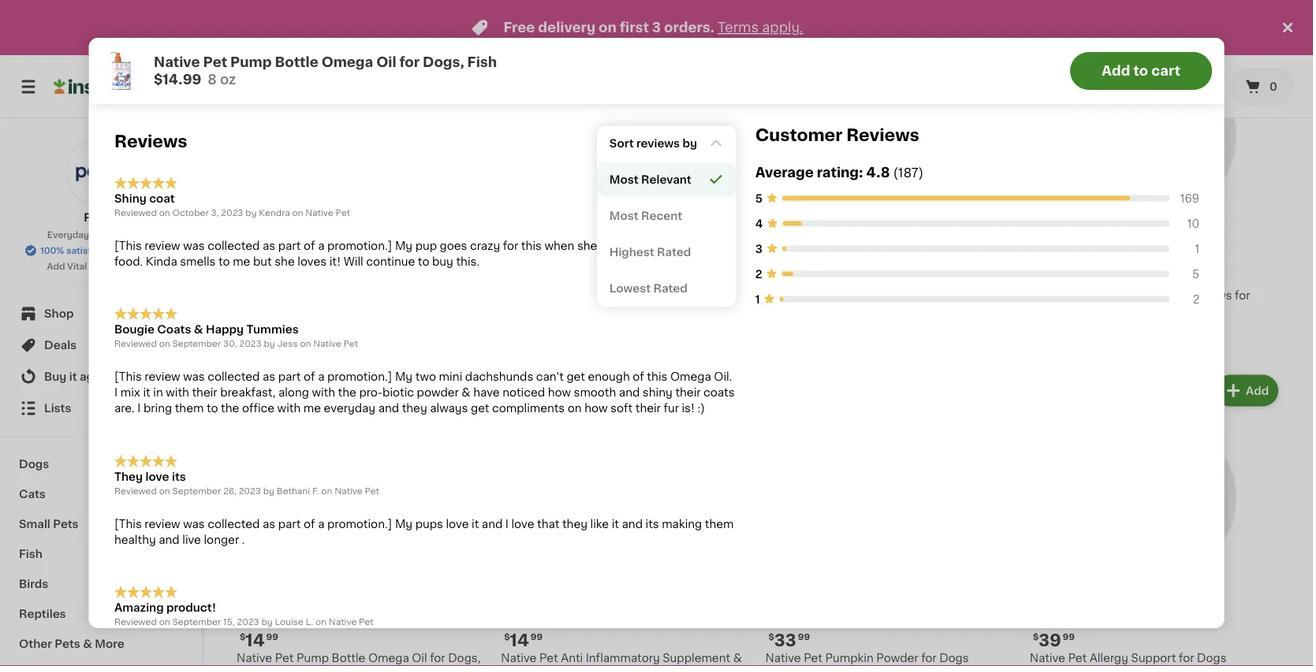 Task type: locate. For each thing, give the bounding box(es) containing it.
0 horizontal spatial in
[[153, 388, 163, 399]]

0 horizontal spatial its
[[172, 471, 186, 483]]

oz inside native pet pump bottle omega oil for dogs, fish $14.99 8 oz
[[220, 73, 236, 86]]

my inside [this review was collected as part of a promotion.] my pups love it and i love that they like it and its making them healthy and live longer .
[[395, 519, 412, 530]]

their
[[192, 388, 217, 399], [675, 388, 701, 399], [635, 403, 661, 414]]

my left pups on the bottom
[[395, 519, 412, 530]]

1 horizontal spatial oil
[[412, 653, 427, 664]]

2 promotion.] from the top
[[327, 372, 392, 383]]

0 horizontal spatial them
[[175, 403, 203, 414]]

1 vertical spatial 3
[[755, 243, 763, 254]]

chews inside native pet chicken calming air-dried chews for dogs
[[976, 290, 1013, 301]]

0 vertical spatial relevant
[[654, 136, 704, 147]]

1 as from the top
[[262, 240, 275, 251]]

0 vertical spatial review
[[144, 240, 180, 251]]

$ 14 99 for native pet anti inflammatory supplement &
[[504, 632, 543, 649]]

the
[[561, 290, 582, 301]]

native right the l. at bottom left
[[329, 618, 357, 627]]

2 collected from the top
[[207, 372, 260, 383]]

0 vertical spatial pets
[[53, 519, 79, 530]]

product group
[[237, 9, 489, 347], [501, 9, 753, 316], [766, 9, 1018, 347], [1030, 9, 1282, 347], [237, 372, 489, 667], [501, 372, 753, 667], [1030, 372, 1282, 667]]

2023 right 3,
[[221, 208, 243, 217]]

pet inside amazing product! reviewed on september 15, 2023 by louise l. on native pet
[[359, 618, 373, 627]]

delivery
[[1062, 81, 1113, 92]]

it
[[676, 240, 683, 251], [69, 372, 77, 383], [143, 388, 150, 399], [471, 519, 479, 530], [612, 519, 619, 530]]

page.
[[486, 47, 516, 58]]

1 vertical spatial most relevant
[[609, 174, 691, 185]]

add button for native pet anti inflammatory supplement &
[[687, 377, 748, 405]]

soft
[[610, 403, 633, 414]]

can't
[[536, 372, 564, 383]]

or down through
[[215, 47, 226, 58]]

3 [this from the top
[[114, 519, 141, 530]]

add inside button
[[1102, 64, 1131, 78]]

0 vertical spatial for
[[131, 63, 149, 74]]

relevant down "sort reviews by" button
[[641, 174, 691, 185]]

bottle inside native pet pump bottle omega oil for dogs, fish $14.99 8 oz
[[275, 56, 318, 69]]

None search field
[[226, 65, 714, 109]]

returned
[[376, 31, 423, 42]]

99 for native pet anti inflammatory supplement &
[[531, 633, 543, 642]]

promotion.] up the 'pro-'
[[327, 372, 392, 383]]

she right the but
[[274, 256, 294, 267]]

0 vertical spatial them
[[175, 403, 203, 414]]

pet left the anti
[[540, 653, 558, 664]]

2 vertical spatial part
[[278, 519, 301, 530]]

3 collected from the top
[[207, 519, 260, 530]]

me down along
[[303, 403, 321, 414]]

part inside [this review was collected as part of a promotion.] my pup goes crazy for this when she hears me put it on her food. kinda smells to me but she loves it! will continue to buy this.
[[278, 240, 301, 251]]

native inside amazing product! reviewed on september 15, 2023 by louise l. on native pet
[[329, 618, 357, 627]]

$19.99 element
[[501, 267, 753, 288]]

dogs, for native pet pump bottle omega oil for dogs,
[[448, 653, 481, 664]]

love right they
[[145, 471, 169, 483]]

in- up order
[[426, 31, 441, 42]]

orders.
[[664, 21, 715, 34]]

i right are.
[[137, 403, 140, 414]]

how down smooth
[[584, 403, 608, 414]]

and up within
[[792, 31, 813, 42]]

petco up the everyday store prices link
[[84, 212, 117, 223]]

99 for native pet allergy support for dogs
[[1063, 633, 1075, 642]]

2 reviewed from the top
[[114, 340, 156, 348]]

oil inside native pet pump bottle omega oil for dogs,
[[412, 653, 427, 664]]

add button inside product group
[[1217, 377, 1277, 405]]

dogs,
[[423, 56, 464, 69], [448, 653, 481, 664]]

a inside [this review was collected as part of a promotion.] my pups love it and i love that they like it and its making them healthy and live longer .
[[318, 519, 324, 530]]

my inside [this review was collected as part of a promotion.] my two mini dachshunds can't get enough of this omega oil. i mix it in with their breakfast, along with the pro-biotic powder & have noticed how smooth and shiny their coats are. i bring them to the office with me everyday and they always get compliments on how soft their fur is! :)
[[395, 372, 412, 383]]

with right along
[[312, 388, 335, 399]]

bottle
[[275, 56, 318, 69], [332, 653, 366, 664]]

louise
[[275, 618, 303, 627]]

native down 39
[[1030, 653, 1066, 664]]

[this inside [this review was collected as part of a promotion.] my two mini dachshunds can't get enough of this omega oil. i mix it in with their breakfast, along with the pro-biotic powder & have noticed how smooth and shiny their coats are. i bring them to the office with me everyday and they always get compliments on how soft their fur is! :)
[[114, 372, 141, 383]]

its right they
[[172, 471, 186, 483]]

live
[[182, 535, 201, 546]]

0 vertical spatial oil
[[376, 56, 396, 69]]

part for the
[[278, 372, 301, 383]]

most recent
[[609, 210, 682, 221]]

0 vertical spatial be
[[358, 31, 373, 42]]

99 inside $ 39 99
[[1063, 633, 1075, 642]]

0 vertical spatial in-
[[426, 31, 441, 42]]

its
[[172, 471, 186, 483], [645, 519, 659, 530]]

add button for native pet the daily supplement for dogs
[[687, 14, 748, 42]]

other pets & more link
[[9, 630, 192, 660]]

food.
[[114, 256, 143, 267]]

photo
[[1164, 47, 1197, 58]]

0 horizontal spatial i
[[114, 388, 117, 399]]

they inside [this review was collected as part of a promotion.] my two mini dachshunds can't get enough of this omega oil. i mix it in with their breakfast, along with the pro-biotic powder & have noticed how smooth and shiny their coats are. i bring them to the office with me everyday and they always get compliments on how soft their fur is! :)
[[402, 403, 427, 414]]

1 vertical spatial rated
[[653, 283, 687, 294]]

and
[[792, 31, 813, 42], [619, 388, 640, 399], [378, 403, 399, 414], [482, 519, 502, 530], [622, 519, 643, 530], [158, 535, 179, 546]]

i
[[114, 388, 117, 399], [137, 403, 140, 414], [505, 519, 508, 530]]

barcode
[[166, 47, 212, 58]]

average
[[755, 166, 814, 179]]

pet left 'chicken'
[[804, 290, 823, 301]]

2 vertical spatial review
[[144, 519, 180, 530]]

2023 right 26,
[[238, 487, 261, 496]]

for inside native pet chicken calming air-dried chews for dogs
[[766, 306, 781, 317]]

review for healthy
[[144, 519, 180, 530]]

reviews
[[636, 138, 680, 149]]

most
[[519, 47, 548, 58], [622, 136, 651, 147], [609, 174, 638, 185], [609, 210, 638, 221]]

3 was from the top
[[183, 519, 205, 530]]

2 horizontal spatial or
[[1071, 31, 1082, 42]]

they
[[402, 403, 427, 414], [562, 519, 587, 530]]

i left mix
[[114, 388, 117, 399]]

pet up 8
[[203, 56, 227, 69]]

rated
[[657, 246, 691, 257], [653, 283, 687, 294]]

8
[[207, 73, 216, 86]]

0 vertical spatial 2
[[755, 269, 762, 280]]

native inside product group
[[1030, 653, 1066, 664]]

supplement inside native pet anti inflammatory supplement &
[[663, 653, 731, 664]]

1 instacart from the left
[[256, 31, 306, 42]]

collected inside [this review was collected as part of a promotion.] my pup goes crazy for this when she hears me put it on her food. kinda smells to me but she loves it! will continue to buy this.
[[207, 240, 260, 251]]

2 september from the top
[[172, 487, 221, 496]]

$ for native pet pumpkin powder for dogs
[[769, 633, 775, 642]]

2 as from the top
[[262, 372, 275, 383]]

its inside they love its reviewed on september 26, 2023 by bethani f. on native pet
[[172, 471, 186, 483]]

smells
[[180, 256, 215, 267]]

1 vertical spatial its
[[645, 519, 659, 530]]

0 horizontal spatial 3
[[652, 21, 661, 34]]

1 my from the top
[[395, 240, 412, 251]]

was for smells
[[183, 240, 205, 251]]

my up the continue on the top left of the page
[[395, 240, 412, 251]]

first
[[620, 21, 649, 34]]

14 for native pet pump bottle omega oil for dogs,
[[246, 632, 265, 649]]

3
[[652, 21, 661, 34], [755, 243, 763, 254]]

a up everyday
[[318, 372, 324, 383]]

september down product!
[[172, 618, 221, 627]]

customer
[[755, 127, 843, 143]]

[this down prices
[[114, 240, 141, 251]]

2023 right 30,
[[239, 340, 261, 348]]

as inside [this review was collected as part of a promotion.] my two mini dachshunds can't get enough of this omega oil. i mix it in with their breakfast, along with the pro-biotic powder & have noticed how smooth and shiny their coats are. i bring them to the office with me everyday and they always get compliments on how soft their fur is! :)
[[262, 372, 275, 383]]

when
[[544, 240, 574, 251]]

99
[[269, 270, 281, 279], [795, 270, 807, 279], [1060, 270, 1072, 279], [266, 633, 278, 642], [531, 633, 543, 642], [798, 633, 810, 642], [1063, 633, 1075, 642]]

[this up the healthy
[[114, 519, 141, 530]]

1 vertical spatial the
[[338, 388, 356, 399]]

them right the bring
[[175, 403, 203, 414]]

lowest rated button
[[597, 271, 736, 306]]

1 [this from the top
[[114, 240, 141, 251]]

1 collected from the top
[[207, 240, 260, 251]]

$ inside the $ 33 99
[[769, 633, 775, 642]]

was inside [this review was collected as part of a promotion.] my two mini dachshunds can't get enough of this omega oil. i mix it in with their breakfast, along with the pro-biotic powder & have noticed how smooth and shiny their coats are. i bring them to the office with me everyday and they always get compliments on how soft their fur is! :)
[[183, 372, 205, 383]]

1 horizontal spatial them
[[705, 519, 734, 530]]

collected for breakfast,
[[207, 372, 260, 383]]

2 chews from the left
[[1195, 290, 1233, 301]]

https://www.petco.com/content/petco/petcostore/en_us/pet-services/help/help-easy-returns.html link
[[493, 63, 1065, 74]]

$ inside $ 39 99
[[1033, 633, 1039, 642]]

2 [this from the top
[[114, 372, 141, 383]]

review for kinda
[[144, 240, 180, 251]]

get up smooth
[[566, 372, 585, 383]]

in up return
[[371, 47, 381, 58]]

0 vertical spatial rated
[[657, 246, 691, 257]]

instacart
[[256, 31, 306, 42], [1085, 31, 1135, 42]]

oil for native pet pump bottle omega oil for dogs,
[[412, 653, 427, 664]]

2 review from the top
[[144, 372, 180, 383]]

1 horizontal spatial oz
[[253, 336, 263, 345]]

store
[[761, 31, 789, 42], [328, 63, 356, 74], [91, 231, 115, 239]]

policy
[[395, 63, 429, 74]]

or up government-
[[1071, 31, 1082, 42]]

coats
[[704, 388, 735, 399]]

1 vertical spatial petco
[[889, 47, 922, 58]]

2 horizontal spatial their
[[675, 388, 701, 399]]

me left the but
[[232, 256, 250, 267]]

everyday
[[324, 403, 375, 414]]

native pet the daily supplement for dogs
[[501, 290, 737, 301]]

1 vertical spatial get
[[471, 403, 489, 414]]

it right the 'put'
[[676, 240, 683, 251]]

[this for [this review was collected as part of a promotion.] my pups love it and i love that they like it and its making them healthy and live longer .
[[114, 519, 141, 530]]

daily
[[585, 290, 613, 301]]

on down amazing
[[159, 618, 170, 627]]

as down they love its reviewed on september 26, 2023 by bethani f. on native pet
[[262, 519, 275, 530]]

most relevant
[[622, 136, 704, 147], [609, 174, 691, 185]]

how down can't
[[548, 388, 571, 399]]

1 vertical spatial was
[[183, 372, 205, 383]]

for inside native pet bladder cranberry chews for dogs
[[1236, 290, 1251, 301]]

1 part from the top
[[278, 240, 301, 251]]

0 vertical spatial collected
[[207, 240, 260, 251]]

1 september from the top
[[172, 340, 221, 348]]

as inside [this review was collected as part of a promotion.] my pup goes crazy for this when she hears me put it on her food. kinda smells to me but she loves it! will continue to buy this.
[[262, 240, 275, 251]]

store up refund
[[761, 31, 789, 42]]

2 vertical spatial [this
[[114, 519, 141, 530]]

2 horizontal spatial store
[[761, 31, 789, 42]]

99 for native pet pumpkin powder for dogs
[[798, 633, 810, 642]]

0 vertical spatial 3
[[652, 21, 661, 34]]

petco up exchange
[[695, 31, 728, 42]]

put
[[654, 240, 673, 251]]

1 horizontal spatial fish
[[467, 56, 497, 69]]

by inside they love its reviewed on september 26, 2023 by bethani f. on native pet
[[263, 487, 274, 496]]

99 for native pet pump bottle omega oil for dogs,
[[266, 633, 278, 642]]

& inside [this review was collected as part of a promotion.] my two mini dachshunds can't get enough of this omega oil. i mix it in with their breakfast, along with the pro-biotic powder & have noticed how smooth and shiny their coats are. i bring them to the office with me everyday and they always get compliments on how soft their fur is! :)
[[461, 388, 470, 399]]

0 vertical spatial fish
[[467, 56, 497, 69]]

to left "office"
[[206, 403, 218, 414]]

they love its reviewed on september 26, 2023 by bethani f. on native pet
[[114, 471, 379, 496]]

pet right jess
[[343, 340, 358, 348]]

0 vertical spatial part
[[278, 240, 301, 251]]

september left 26,
[[172, 487, 221, 496]]

2 vertical spatial the
[[221, 403, 239, 414]]

[this up mix
[[114, 372, 141, 383]]

deals link
[[9, 330, 192, 361]]

3 part from the top
[[278, 519, 301, 530]]

1 vertical spatial oil
[[412, 653, 427, 664]]

accessible
[[309, 47, 368, 58]]

pump inside native pet pump bottle omega oil for dogs, fish $14.99 8 oz
[[230, 56, 271, 69]]

the
[[508, 31, 527, 42], [338, 388, 356, 399], [221, 403, 239, 414]]

14
[[775, 269, 794, 286], [1039, 269, 1058, 286], [246, 632, 265, 649], [510, 632, 529, 649]]

$ for native pet anti inflammatory supplement &
[[504, 633, 510, 642]]

promotion.]
[[327, 240, 392, 251], [327, 372, 392, 383], [327, 519, 392, 530]]

2 vertical spatial as
[[262, 519, 275, 530]]

[this inside [this review was collected as part of a promotion.] my pup goes crazy for this when she hears me put it on her food. kinda smells to me but she loves it! will continue to buy this.
[[114, 240, 141, 251]]

1 horizontal spatial petco
[[695, 31, 728, 42]]

pet right f.
[[364, 487, 379, 496]]

2 vertical spatial promotion.]
[[327, 519, 392, 530]]

add button for native pet chicken calming air-dried chews for dogs
[[952, 14, 1013, 42]]

refund
[[763, 47, 800, 58]]

me left the 'put'
[[634, 240, 651, 251]]

3 my from the top
[[395, 519, 412, 530]]

2 vertical spatial my
[[395, 519, 412, 530]]

october
[[172, 208, 208, 217]]

collected inside [this review was collected as part of a promotion.] my two mini dachshunds can't get enough of this omega oil. i mix it in with their breakfast, along with the pro-biotic powder & have noticed how smooth and shiny their coats are. i bring them to the office with me everyday and they always get compliments on how soft their fur is! :)
[[207, 372, 260, 383]]

on left first
[[599, 21, 617, 34]]

1 was from the top
[[183, 240, 205, 251]]

0 horizontal spatial with
[[165, 388, 189, 399]]

2 vertical spatial collected
[[207, 519, 260, 530]]

$ for native pet allergy support for dogs
[[1033, 633, 1039, 642]]

apply.
[[762, 21, 804, 34]]

0 vertical spatial was
[[183, 240, 205, 251]]

if up show
[[1007, 31, 1014, 42]]

crazy
[[470, 240, 500, 251]]

i left that
[[505, 519, 508, 530]]

by left 'bethani'
[[263, 487, 274, 496]]

highest rated
[[609, 246, 691, 257]]

all stores
[[166, 83, 207, 92]]

sort
[[609, 138, 634, 149]]

review inside [this review was collected as part of a promotion.] my pups love it and i love that they like it and its making them healthy and live longer .
[[144, 519, 180, 530]]

the up 'page.' at the left top of the page
[[508, 31, 527, 42]]

reviewed
[[114, 208, 156, 217], [114, 340, 156, 348], [114, 487, 156, 496], [114, 618, 156, 627]]

native right f.
[[334, 487, 362, 496]]

be right only
[[358, 31, 373, 42]]

oil inside native pet pump bottle omega oil for dogs, fish $14.99 8 oz
[[376, 56, 396, 69]]

1 vertical spatial pets
[[55, 639, 80, 650]]

1 vertical spatial i
[[137, 403, 140, 414]]

2 vertical spatial omega
[[368, 653, 409, 664]]

they left like
[[562, 519, 587, 530]]

my inside [this review was collected as part of a promotion.] my pup goes crazy for this when she hears me put it on her food. kinda smells to me but she loves it! will continue to buy this.
[[395, 240, 412, 251]]

30
[[839, 47, 854, 58]]

pet inside button
[[540, 290, 558, 301]]

small
[[19, 519, 50, 530]]

transaction
[[889, 31, 952, 42]]

1 vertical spatial be
[[292, 47, 306, 58]]

product group containing 39
[[1030, 372, 1282, 667]]

a for [this review was collected as part of a promotion.] my pups love it and i love that they like it and its making them healthy and live longer .
[[318, 519, 324, 530]]

this inside [this review was collected as part of a promotion.] my two mini dachshunds can't get enough of this omega oil. i mix it in with their breakfast, along with the pro-biotic powder & have noticed how smooth and shiny their coats are. i bring them to the office with me everyday and they always get compliments on how soft their fur is! :)
[[647, 372, 667, 383]]

2 vertical spatial me
[[303, 403, 321, 414]]

2023 right 15,
[[237, 618, 259, 627]]

0 vertical spatial as
[[262, 240, 275, 251]]

other pets & more
[[19, 639, 124, 650]]

2 part from the top
[[278, 372, 301, 383]]

1 horizontal spatial bottle
[[332, 653, 366, 664]]

collected inside [this review was collected as part of a promotion.] my pups love it and i love that they like it and its making them healthy and live longer .
[[207, 519, 260, 530]]

[this inside [this review was collected as part of a promotion.] my pups love it and i love that they like it and its making them healthy and live longer .
[[114, 519, 141, 530]]

0 horizontal spatial 1
[[755, 294, 760, 305]]

14 for native pet bladder cranberry chews for dogs
[[1039, 269, 1058, 286]]

2 horizontal spatial the
[[508, 31, 527, 42]]

your
[[861, 31, 886, 42], [384, 47, 409, 58]]

2 horizontal spatial me
[[634, 240, 651, 251]]

dogs, inside native pet pump bottle omega oil for dogs, fish $14.99 8 oz
[[423, 56, 464, 69]]

1 horizontal spatial if
[[1183, 31, 1190, 42]]

everyday store prices link
[[47, 229, 154, 241]]

1 horizontal spatial its
[[645, 519, 659, 530]]

love inside they love its reviewed on september 26, 2023 by bethani f. on native pet
[[145, 471, 169, 483]]

pet up native pet pump bottle omega oil for dogs,
[[359, 618, 373, 627]]

1 horizontal spatial 3
[[755, 243, 763, 254]]

petco logo image
[[66, 137, 135, 207]]

1 review from the top
[[144, 240, 180, 251]]

this
[[521, 240, 542, 251], [647, 372, 667, 383]]

this left when
[[521, 240, 542, 251]]

be up full
[[292, 47, 306, 58]]

petco
[[695, 31, 728, 42], [889, 47, 922, 58], [84, 212, 117, 223]]

3 as from the top
[[262, 519, 275, 530]]

2 vertical spatial september
[[172, 618, 221, 627]]

1 vertical spatial them
[[705, 519, 734, 530]]

1 reviewed from the top
[[114, 208, 156, 217]]

oz right the 9.5
[[253, 336, 263, 345]]

rated for highest rated
[[657, 246, 691, 257]]

supplement for 14
[[616, 290, 683, 301]]

3 review from the top
[[144, 519, 180, 530]]

native inside shiny coat reviewed on october 3, 2023 by kendra on native pet
[[305, 208, 333, 217]]

2 horizontal spatial i
[[505, 519, 508, 530]]

2 vertical spatial store
[[91, 231, 115, 239]]

0 vertical spatial omega
[[321, 56, 373, 69]]

omega inside native pet pump bottle omega oil for dogs,
[[368, 653, 409, 664]]

1
[[1195, 243, 1200, 254], [755, 294, 760, 305]]

2023 inside bougie coats & happy tummies reviewed on september 30, 2023 by jess on native pet
[[239, 340, 261, 348]]

barcode,
[[955, 31, 1004, 42]]

2 my from the top
[[395, 372, 412, 383]]

will
[[343, 256, 363, 267]]

them right making
[[705, 519, 734, 530]]

shiny
[[643, 388, 673, 399]]

1 horizontal spatial this
[[647, 372, 667, 383]]

powder
[[417, 388, 459, 399]]

native left 'chicken'
[[766, 290, 801, 301]]

get down the have
[[471, 403, 489, 414]]

by left louise
[[261, 618, 272, 627]]

september inside amazing product! reviewed on september 15, 2023 by louise l. on native pet
[[172, 618, 221, 627]]

bethani
[[276, 487, 310, 496]]

petco's
[[249, 63, 290, 74]]

on left her
[[686, 240, 700, 251]]

2023 inside shiny coat reviewed on october 3, 2023 by kendra on native pet
[[221, 208, 243, 217]]

3 promotion.] from the top
[[327, 519, 392, 530]]

by inside amazing product! reviewed on september 15, 2023 by louise l. on native pet
[[261, 618, 272, 627]]

0 horizontal spatial pump
[[230, 56, 271, 69]]

their left breakfast,
[[192, 388, 217, 399]]

1 horizontal spatial get
[[566, 372, 585, 383]]

collected up breakfast,
[[207, 372, 260, 383]]

0 vertical spatial september
[[172, 340, 221, 348]]

was up live
[[183, 519, 205, 530]]

pet down $ 39 99
[[1069, 653, 1087, 664]]

1 horizontal spatial 5
[[1192, 269, 1200, 280]]

of up loves
[[303, 240, 315, 251]]

was down coats
[[183, 372, 205, 383]]

2 was from the top
[[183, 372, 205, 383]]

in up the bring
[[153, 388, 163, 399]]

bottle inside native pet pump bottle omega oil for dogs,
[[332, 653, 366, 664]]

$ for native pet chicken calming air-dried chews for dogs
[[769, 270, 775, 279]]

satisfaction
[[66, 247, 119, 255]]

5 up the 4
[[755, 193, 763, 204]]

1 chews from the left
[[976, 290, 1013, 301]]

oz
[[220, 73, 236, 86], [253, 336, 263, 345]]

0 horizontal spatial in-
[[313, 63, 328, 74]]

oz right 8
[[220, 73, 236, 86]]

native left the anti
[[501, 653, 537, 664]]

2 vertical spatial was
[[183, 519, 205, 530]]

of inside [this review was collected as part of a promotion.] my pups love it and i love that they like it and its making them healthy and live longer .
[[303, 519, 315, 530]]

3 september from the top
[[172, 618, 221, 627]]

bottle for native pet pump bottle omega oil for dogs, fish $14.99 8 oz
[[275, 56, 318, 69]]

review inside [this review was collected as part of a promotion.] my two mini dachshunds can't get enough of this omega oil. i mix it in with their breakfast, along with the pro-biotic powder & have noticed how smooth and shiny their coats are. i bring them to the office with me everyday and they always get compliments on how soft their fur is! :)
[[144, 372, 180, 383]]

1 promotion.] from the top
[[327, 240, 392, 251]]

of up along
[[303, 372, 315, 383]]

present
[[816, 31, 859, 42]]

omega for native pet pump bottle omega oil for dogs,
[[368, 653, 409, 664]]

native down (157)
[[313, 340, 341, 348]]

reviews down all
[[114, 133, 187, 150]]

1 vertical spatial review
[[144, 372, 180, 383]]

3 right first
[[652, 21, 661, 34]]

[this for [this review was collected as part of a promotion.] my pup goes crazy for this when she hears me put it on her food. kinda smells to me but she loves it! will continue to buy this.
[[114, 240, 141, 251]]

store up 100% satisfaction guarantee button
[[91, 231, 115, 239]]

3 inside limited time offer "region"
[[652, 21, 661, 34]]

product!
[[166, 603, 216, 614]]

pets right other
[[55, 639, 80, 650]]

supplement right inflammatory
[[663, 653, 731, 664]]

[this review was collected as part of a promotion.] my pup goes crazy for this when she hears me put it on her food. kinda smells to me but she loves it! will continue to buy this.
[[114, 240, 721, 267]]

3 reviewed from the top
[[114, 487, 156, 496]]

2
[[755, 269, 762, 280], [1193, 294, 1200, 305]]

omega inside [this review was collected as part of a promotion.] my two mini dachshunds can't get enough of this omega oil. i mix it in with their breakfast, along with the pro-biotic powder & have noticed how smooth and shiny their coats are. i bring them to the office with me everyday and they always get compliments on how soft their fur is! :)
[[670, 372, 711, 383]]

pump
[[230, 56, 271, 69], [297, 653, 329, 664]]

0 vertical spatial 5
[[755, 193, 763, 204]]

rated down the highest rated button
[[653, 283, 687, 294]]

of for in
[[303, 372, 315, 383]]

it right like
[[612, 519, 619, 530]]

part up along
[[278, 372, 301, 383]]

2023
[[221, 208, 243, 217], [239, 340, 261, 348], [238, 487, 261, 496], [237, 618, 259, 627]]

review up the healthy
[[144, 519, 180, 530]]

0 horizontal spatial oil
[[376, 56, 396, 69]]

pet down louise
[[275, 653, 294, 664]]

pump down the l. at bottom left
[[297, 653, 329, 664]]

they down "biotic"
[[402, 403, 427, 414]]

2 horizontal spatial petco
[[889, 47, 922, 58]]

omega
[[321, 56, 373, 69], [670, 372, 711, 383], [368, 653, 409, 664]]

native pet pump bottle omega oil for dogs,
[[237, 653, 481, 667]]

easy-
[[962, 63, 995, 74]]

promotion.] inside [this review was collected as part of a promotion.] my pup goes crazy for this when she hears me put it on her food. kinda smells to me but she loves it! will continue to buy this.
[[327, 240, 392, 251]]

0 horizontal spatial this
[[521, 240, 542, 251]]

native down amazing product! reviewed on september 15, 2023 by louise l. on native pet at the bottom
[[237, 653, 272, 664]]

1 horizontal spatial chews
[[1195, 290, 1233, 301]]

supplement inside button
[[616, 290, 683, 301]]

99 inside the $ 33 99
[[798, 633, 810, 642]]

part inside [this review was collected as part of a promotion.] my two mini dachshunds can't get enough of this omega oil. i mix it in with their breakfast, along with the pro-biotic powder & have noticed how smooth and shiny their coats are. i bring them to the office with me everyday and they always get compliments on how soft their fur is! :)
[[278, 372, 301, 383]]

1 vertical spatial promotion.]
[[327, 372, 392, 383]]

0 horizontal spatial they
[[402, 403, 427, 414]]

their down shiny
[[635, 403, 661, 414]]

as up the but
[[262, 240, 275, 251]]

review for with
[[144, 372, 180, 383]]

4 reviewed from the top
[[114, 618, 156, 627]]

0 vertical spatial its
[[172, 471, 186, 483]]

my for two
[[395, 372, 412, 383]]

native inside native pet anti inflammatory supplement &
[[501, 653, 537, 664]]

1 vertical spatial pump
[[297, 653, 329, 664]]

14 for native pet chicken calming air-dried chews for dogs
[[775, 269, 794, 286]]

reviewed down shiny
[[114, 208, 156, 217]]

1 vertical spatial your
[[384, 47, 409, 58]]

$ 39 99
[[1033, 632, 1075, 649]]

in-
[[426, 31, 441, 42], [313, 63, 328, 74]]

1 vertical spatial my
[[395, 372, 412, 383]]

review inside [this review was collected as part of a promotion.] my pup goes crazy for this when she hears me put it on her food. kinda smells to me but she loves it! will continue to buy this.
[[144, 240, 180, 251]]

a for [this review was collected as part of a promotion.] my pup goes crazy for this when she hears me put it on her food. kinda smells to me but she loves it! will continue to buy this.
[[318, 240, 324, 251]]

1 vertical spatial september
[[172, 487, 221, 496]]



Task type: vqa. For each thing, say whether or not it's contained in the screenshot.
4
yes



Task type: describe. For each thing, give the bounding box(es) containing it.
0 vertical spatial petco
[[695, 31, 728, 42]]

reviewed inside shiny coat reviewed on october 3, 2023 by kendra on native pet
[[114, 208, 156, 217]]

0 horizontal spatial or
[[215, 47, 226, 58]]

https://www.petco.com/content/petco/petcostore/en_us/pet-
[[493, 63, 850, 74]]

pet inside native pet pump bottle omega oil for dogs, fish $14.99 8 oz
[[203, 56, 227, 69]]

my for pup
[[395, 240, 412, 251]]

petco inside petco link
[[84, 212, 117, 223]]

buy
[[432, 256, 453, 267]]

1 vertical spatial most relevant button
[[597, 162, 736, 197]]

on inside limited time offer "region"
[[599, 21, 617, 34]]

1 horizontal spatial love
[[446, 519, 469, 530]]

ask
[[951, 47, 970, 58]]

and right like
[[622, 519, 643, 530]]

9.5 oz
[[237, 336, 263, 345]]

pets for other
[[55, 639, 80, 650]]

0 vertical spatial get
[[566, 372, 585, 383]]

most inside button
[[609, 210, 638, 221]]

deals
[[44, 340, 77, 351]]

id.
[[114, 63, 129, 74]]

2 horizontal spatial love
[[511, 519, 534, 530]]

pro-
[[359, 388, 382, 399]]

native pet the daily supplement for dogs button
[[501, 9, 753, 316]]

pet down the $ 33 99
[[804, 653, 823, 664]]

to inside [this review was collected as part of a promotion.] my two mini dachshunds can't get enough of this omega oil. i mix it in with their breakfast, along with the pro-biotic powder & have noticed how smooth and shiny their coats are. i bring them to the office with me everyday and they always get compliments on how soft their fur is! :)
[[206, 403, 218, 414]]

stores
[[179, 83, 207, 92]]

for inside items purchased through instacart can only be returned in-store. go to the customer service desk at any petco retail store and present your transaction barcode, if available, or instacart receipt, if not. your barcode or receipt will be accessible in your order history page. most purchases are eligible for exchange or refund within 30 days. petco may ask you to show a government-issued photo id. for more details, see petco's full in-store return policy for details:
[[131, 63, 149, 74]]

and up soft
[[619, 388, 640, 399]]

add button for native pet allergy support for dogs
[[1217, 377, 1277, 405]]

& inside bougie coats & happy tummies reviewed on september 30, 2023 by jess on native pet
[[194, 324, 203, 335]]

amazing
[[114, 603, 163, 614]]

buy
[[44, 372, 67, 383]]

as for me
[[262, 240, 275, 251]]

in inside [this review was collected as part of a promotion.] my two mini dachshunds can't get enough of this omega oil. i mix it in with their breakfast, along with the pro-biotic powder & have noticed how smooth and shiny their coats are. i bring them to the office with me everyday and they always get compliments on how soft their fur is! :)
[[153, 388, 163, 399]]

continue
[[366, 256, 415, 267]]

1 horizontal spatial store
[[328, 63, 356, 74]]

them inside [this review was collected as part of a promotion.] my two mini dachshunds can't get enough of this omega oil. i mix it in with their breakfast, along with the pro-biotic powder & have noticed how smooth and shiny their coats are. i bring them to the office with me everyday and they always get compliments on how soft their fur is! :)
[[175, 403, 203, 414]]

dogs, for native pet pump bottle omega oil for dogs, fish $14.99 8 oz
[[423, 56, 464, 69]]

for inside native pet pump bottle omega oil for dogs,
[[430, 653, 446, 664]]

on inside [this review was collected as part of a promotion.] my two mini dachshunds can't get enough of this omega oil. i mix it in with their breakfast, along with the pro-biotic powder & have noticed how smooth and shiny their coats are. i bring them to the office with me everyday and they always get compliments on how soft their fur is! :)
[[568, 403, 582, 414]]

issued
[[1125, 47, 1161, 58]]

add inside product group
[[1247, 385, 1270, 396]]

0 vertical spatial most relevant button
[[600, 129, 733, 154]]

2023 inside amazing product! reviewed on september 15, 2023 by louise l. on native pet
[[237, 618, 259, 627]]

prices
[[117, 231, 145, 239]]

bougie
[[114, 324, 154, 335]]

1 vertical spatial relevant
[[641, 174, 691, 185]]

native pet allergy support for dogs
[[1030, 653, 1227, 664]]

only
[[332, 31, 356, 42]]

support
[[1132, 653, 1177, 664]]

to right 'you'
[[997, 47, 1008, 58]]

for inside button
[[686, 290, 704, 301]]

reviewed inside amazing product! reviewed on september 15, 2023 by louise l. on native pet
[[114, 618, 156, 627]]

instacart logo image
[[54, 77, 148, 96]]

you
[[973, 47, 994, 58]]

they inside [this review was collected as part of a promotion.] my pups love it and i love that they like it and its making them healthy and live longer .
[[562, 519, 587, 530]]

customer reviews
[[755, 127, 919, 143]]

to down pup
[[418, 256, 429, 267]]

1 vertical spatial 5
[[1192, 269, 1200, 280]]

by down add to cart on the top of page
[[1115, 81, 1131, 92]]

on down coats
[[159, 340, 170, 348]]

0 vertical spatial she
[[577, 240, 597, 251]]

government-
[[1053, 47, 1125, 58]]

free
[[504, 21, 535, 34]]

native inside native pet pump bottle omega oil for dogs,
[[237, 653, 272, 664]]

0 horizontal spatial store
[[91, 231, 115, 239]]

order
[[412, 47, 441, 58]]

pet inside native pet chicken calming air-dried chews for dogs
[[804, 290, 823, 301]]

l.
[[306, 618, 313, 627]]

$ for native pet pump bottle omega oil for dogs,
[[240, 633, 246, 642]]

small pets
[[19, 519, 79, 530]]

for inside [this review was collected as part of a promotion.] my pup goes crazy for this when she hears me put it on her food. kinda smells to me but she loves it! will continue to buy this.
[[503, 240, 518, 251]]

oil for native pet pump bottle omega oil for dogs, fish $14.99 8 oz
[[376, 56, 396, 69]]

her
[[703, 240, 721, 251]]

powder
[[877, 653, 919, 664]]

on down coat
[[159, 208, 170, 217]]

them inside [this review was collected as part of a promotion.] my pups love it and i love that they like it and its making them healthy and live longer .
[[705, 519, 734, 530]]

retail
[[730, 31, 758, 42]]

store.
[[441, 31, 472, 42]]

and down "biotic"
[[378, 403, 399, 414]]

reviewed inside bougie coats & happy tummies reviewed on september 30, 2023 by jess on native pet
[[114, 340, 156, 348]]

biotic
[[382, 388, 414, 399]]

on right the l. at bottom left
[[315, 618, 326, 627]]

coats
[[157, 324, 191, 335]]

sort reviews by
[[609, 138, 697, 149]]

0 horizontal spatial 5
[[755, 193, 763, 204]]

native pet pump bottle omega oil for dogs, fish $14.99 8 oz
[[153, 56, 497, 86]]

[this review was collected as part of a promotion.] my pups love it and i love that they like it and its making them healthy and live longer .
[[114, 519, 734, 546]]

on right kendra
[[292, 208, 303, 217]]

a for [this review was collected as part of a promotion.] my two mini dachshunds can't get enough of this omega oil. i mix it in with their breakfast, along with the pro-biotic powder & have noticed how smooth and shiny their coats are. i bring them to the office with me everyday and they always get compliments on how soft their fur is! :)
[[318, 372, 324, 383]]

1 vertical spatial oz
[[253, 336, 263, 345]]

0 horizontal spatial 2
[[755, 269, 762, 280]]

i inside [this review was collected as part of a promotion.] my pups love it and i love that they like it and its making them healthy and live longer .
[[505, 519, 508, 530]]

like
[[590, 519, 609, 530]]

pet inside bougie coats & happy tummies reviewed on september 30, 2023 by jess on native pet
[[343, 340, 358, 348]]

in inside items purchased through instacart can only be returned in-store. go to the customer service desk at any petco retail store and present your transaction barcode, if available, or instacart receipt, if not. your barcode or receipt will be accessible in your order history page. most purchases are eligible for exchange or refund within 30 days. petco may ask you to show a government-issued photo id. for more details, see petco's full in-store return policy for details:
[[371, 47, 381, 58]]

as for along
[[262, 372, 275, 383]]

promotion.] for biotic
[[327, 372, 392, 383]]

:)
[[697, 403, 705, 414]]

see
[[226, 63, 247, 74]]

and left that
[[482, 519, 502, 530]]

0 horizontal spatial the
[[221, 403, 239, 414]]

average rating: 4.8 (187)
[[755, 166, 924, 179]]

2 if from the left
[[1183, 31, 1190, 42]]

and inside items purchased through instacart can only be returned in-store. go to the customer service desk at any petco retail store and present your transaction barcode, if available, or instacart receipt, if not. your barcode or receipt will be accessible in your order history page. most purchases are eligible for exchange or refund within 30 days. petco may ask you to show a government-issued photo id. for more details, see petco's full in-store return policy for details:
[[792, 31, 813, 42]]

1 horizontal spatial 1
[[1195, 243, 1200, 254]]

on left 26,
[[159, 487, 170, 496]]

collected for to
[[207, 240, 260, 251]]

a inside items purchased through instacart can only be returned in-store. go to the customer service desk at any petco retail store and present your transaction barcode, if available, or instacart receipt, if not. your barcode or receipt will be accessible in your order history page. most purchases are eligible for exchange or refund within 30 days. petco may ask you to show a government-issued photo id. for more details, see petco's full in-store return policy for details:
[[1043, 47, 1050, 58]]

most inside items purchased through instacart can only be returned in-store. go to the customer service desk at any petco retail store and present your transaction barcode, if available, or instacart receipt, if not. your barcode or receipt will be accessible in your order history page. most purchases are eligible for exchange or refund within 30 days. petco may ask you to show a government-issued photo id. for more details, see petco's full in-store return policy for details:
[[519, 47, 548, 58]]

to inside the add to cart button
[[1134, 64, 1148, 78]]

.
[[242, 535, 245, 546]]

september inside bougie coats & happy tummies reviewed on september 30, 2023 by jess on native pet
[[172, 340, 221, 348]]

native inside bougie coats & happy tummies reviewed on september 30, 2023 by jess on native pet
[[313, 340, 341, 348]]

1 if from the left
[[1007, 31, 1014, 42]]

purchases
[[550, 47, 608, 58]]

0 horizontal spatial she
[[274, 256, 294, 267]]

more
[[152, 63, 181, 74]]

$ for native pet bladder cranberry chews for dogs
[[1033, 270, 1039, 279]]

native inside they love its reviewed on september 26, 2023 by bethani f. on native pet
[[334, 487, 362, 496]]

jess
[[277, 340, 298, 348]]

$14.99
[[153, 73, 201, 86]]

part inside [this review was collected as part of a promotion.] my pups love it and i love that they like it and its making them healthy and live longer .
[[278, 519, 301, 530]]

pet inside shiny coat reviewed on october 3, 2023 by kendra on native pet
[[335, 208, 350, 217]]

$ 14 99 for native pet pump bottle omega oil for dogs,
[[240, 632, 278, 649]]

0
[[1270, 81, 1278, 92]]

coat
[[149, 193, 175, 204]]

it right the buy
[[69, 372, 77, 383]]

by inside button
[[683, 138, 697, 149]]

it right pups on the bottom
[[471, 519, 479, 530]]

(187)
[[893, 166, 924, 179]]

1 horizontal spatial be
[[358, 31, 373, 42]]

native inside native pet chicken calming air-dried chews for dogs
[[766, 290, 801, 301]]

return
[[359, 63, 392, 74]]

$ 14 99 for native pet chicken calming air-dried chews for dogs
[[769, 269, 807, 286]]

native inside button
[[501, 290, 537, 301]]

2023 inside they love its reviewed on september 26, 2023 by bethani f. on native pet
[[238, 487, 261, 496]]

2 instacart from the left
[[1085, 31, 1135, 42]]

on right f.
[[321, 487, 332, 496]]

for inside native pet pump bottle omega oil for dogs, fish $14.99 8 oz
[[399, 56, 419, 69]]

show
[[1011, 47, 1040, 58]]

pet inside they love its reviewed on september 26, 2023 by bethani f. on native pet
[[364, 487, 379, 496]]

shiny
[[114, 193, 146, 204]]

it!
[[329, 256, 341, 267]]

1 horizontal spatial i
[[137, 403, 140, 414]]

& inside native pet anti inflammatory supplement &
[[734, 653, 742, 664]]

its inside [this review was collected as part of a promotion.] my pups love it and i love that they like it and its making them healthy and live longer .
[[645, 519, 659, 530]]

was for their
[[183, 372, 205, 383]]

pumpkin
[[826, 653, 874, 664]]

compliments
[[492, 403, 565, 414]]

on down (157)
[[300, 340, 311, 348]]

to right smells
[[218, 256, 230, 267]]

0 horizontal spatial be
[[292, 47, 306, 58]]

supplement for 39
[[663, 653, 731, 664]]

1 horizontal spatial reviews
[[846, 127, 919, 143]]

dogs inside native pet chicken calming air-dried chews for dogs
[[784, 306, 813, 317]]

desk
[[629, 31, 655, 42]]

10
[[1187, 218, 1200, 229]]

15,
[[223, 618, 235, 627]]

returns.html
[[995, 63, 1065, 74]]

pump for native pet pump bottle omega oil for dogs,
[[297, 653, 329, 664]]

of for food.
[[303, 240, 315, 251]]

this.
[[456, 256, 479, 267]]

pet inside native pet anti inflammatory supplement &
[[540, 653, 558, 664]]

99 for native pet bladder cranberry chews for dogs
[[1060, 270, 1072, 279]]

they
[[114, 471, 142, 483]]

within
[[803, 47, 836, 58]]

healthy
[[114, 535, 156, 546]]

14 for native pet anti inflammatory supplement &
[[510, 632, 529, 649]]

0 vertical spatial how
[[548, 388, 571, 399]]

go
[[475, 31, 491, 42]]

to up 'page.' at the left top of the page
[[494, 31, 506, 42]]

my for pups
[[395, 519, 412, 530]]

$ 14 99 for native pet bladder cranberry chews for dogs
[[1033, 269, 1072, 286]]

at
[[658, 31, 669, 42]]

pet inside native pet pump bottle omega oil for dogs,
[[275, 653, 294, 664]]

dogs inside button
[[707, 290, 737, 301]]

save
[[124, 262, 145, 271]]

1 horizontal spatial with
[[277, 403, 300, 414]]

native inside native pet pump bottle omega oil for dogs, fish $14.99 8 oz
[[153, 56, 200, 69]]

99 for native pet chicken calming air-dried chews for dogs
[[795, 270, 807, 279]]

native inside native pet bladder cranberry chews for dogs
[[1030, 290, 1066, 301]]

0 horizontal spatial me
[[232, 256, 250, 267]]

rated for lowest rated
[[653, 283, 687, 294]]

september inside they love its reviewed on september 26, 2023 by bethani f. on native pet
[[172, 487, 221, 496]]

dogs inside product group
[[1198, 653, 1227, 664]]

items
[[114, 31, 145, 42]]

petco link
[[66, 137, 135, 226]]

breakfast,
[[220, 388, 275, 399]]

promotion.] inside [this review was collected as part of a promotion.] my pups love it and i love that they like it and its making them healthy and live longer .
[[327, 519, 392, 530]]

pet inside native pet bladder cranberry chews for dogs
[[1069, 290, 1087, 301]]

shiny coat reviewed on october 3, 2023 by kendra on native pet
[[114, 193, 350, 217]]

0 horizontal spatial reviews
[[114, 133, 187, 150]]

0 vertical spatial most relevant
[[622, 136, 704, 147]]

pump for native pet pump bottle omega oil for dogs, fish $14.99 8 oz
[[230, 56, 271, 69]]

1 horizontal spatial 2
[[1193, 294, 1200, 305]]

as for longer
[[262, 519, 275, 530]]

0 vertical spatial store
[[761, 31, 789, 42]]

omega for native pet pump bottle omega oil for dogs, fish $14.99 8 oz
[[321, 56, 373, 69]]

collected for live
[[207, 519, 260, 530]]

again
[[80, 372, 111, 383]]

lowest
[[609, 283, 651, 294]]

0 horizontal spatial fish
[[19, 549, 43, 560]]

was for and
[[183, 519, 205, 530]]

by inside bougie coats & happy tummies reviewed on september 30, 2023 by jess on native pet
[[263, 340, 275, 348]]

on inside [this review was collected as part of a promotion.] my pup goes crazy for this when she hears me put it on her food. kinda smells to me but she loves it! will continue to buy this.
[[686, 240, 700, 251]]

bladder
[[1090, 290, 1133, 301]]

chews inside native pet bladder cranberry chews for dogs
[[1195, 290, 1233, 301]]

promotion.] for it!
[[327, 240, 392, 251]]

by inside shiny coat reviewed on october 3, 2023 by kendra on native pet
[[245, 208, 256, 217]]

pets for small
[[53, 519, 79, 530]]

everyday store prices
[[47, 231, 145, 239]]

1 horizontal spatial your
[[861, 31, 886, 42]]

0 vertical spatial me
[[634, 240, 651, 251]]

2 horizontal spatial with
[[312, 388, 335, 399]]

limited time offer region
[[0, 0, 1279, 55]]

most recent button
[[597, 198, 736, 233]]

1 horizontal spatial the
[[338, 388, 356, 399]]

fish link
[[9, 540, 192, 570]]

0 horizontal spatial your
[[384, 47, 409, 58]]

fish inside native pet pump bottle omega oil for dogs, fish $14.99 8 oz
[[467, 56, 497, 69]]

1 horizontal spatial or
[[749, 47, 761, 58]]

part for she
[[278, 240, 301, 251]]

reviewed inside they love its reviewed on september 26, 2023 by bethani f. on native pet
[[114, 487, 156, 496]]

it inside [this review was collected as part of a promotion.] my two mini dachshunds can't get enough of this omega oil. i mix it in with their breakfast, along with the pro-biotic powder & have noticed how smooth and shiny their coats are. i bring them to the office with me everyday and they always get compliments on how soft their fur is! :)
[[143, 388, 150, 399]]

1 vertical spatial 1
[[755, 294, 760, 305]]

1 vertical spatial how
[[584, 403, 608, 414]]

all
[[166, 83, 177, 92]]

two
[[415, 372, 436, 383]]

native down 33
[[766, 653, 801, 664]]

add button for native pet pump bottle omega oil for dogs,
[[423, 377, 484, 405]]

0 horizontal spatial get
[[471, 403, 489, 414]]

0 horizontal spatial their
[[192, 388, 217, 399]]

to inside add vital care to save link
[[113, 262, 122, 271]]

small pets link
[[9, 510, 192, 540]]

169
[[1180, 193, 1200, 204]]

not.
[[114, 47, 136, 58]]

0 vertical spatial i
[[114, 388, 117, 399]]

f.
[[312, 487, 319, 496]]

of up shiny
[[633, 372, 644, 383]]

and left live
[[158, 535, 179, 546]]

are.
[[114, 403, 134, 414]]

bottle for native pet pump bottle omega oil for dogs,
[[332, 653, 366, 664]]

it inside [this review was collected as part of a promotion.] my pup goes crazy for this when she hears me put it on her food. kinda smells to me but she loves it! will continue to buy this.
[[676, 240, 683, 251]]

tummies
[[246, 324, 298, 335]]

sort reviews by button
[[597, 126, 736, 160]]

customer
[[530, 31, 583, 42]]

kendra
[[259, 208, 290, 217]]

cats
[[19, 489, 46, 500]]

kinda
[[145, 256, 177, 267]]

me inside [this review was collected as part of a promotion.] my two mini dachshunds can't get enough of this omega oil. i mix it in with their breakfast, along with the pro-biotic powder & have noticed how smooth and shiny their coats are. i bring them to the office with me everyday and they always get compliments on how soft their fur is! :)
[[303, 403, 321, 414]]

[this for [this review was collected as part of a promotion.] my two mini dachshunds can't get enough of this omega oil. i mix it in with their breakfast, along with the pro-biotic powder & have noticed how smooth and shiny their coats are. i bring them to the office with me everyday and they always get compliments on how soft their fur is! :)
[[114, 372, 141, 383]]

1 horizontal spatial their
[[635, 403, 661, 414]]

the inside items purchased through instacart can only be returned in-store. go to the customer service desk at any petco retail store and present your transaction barcode, if available, or instacart receipt, if not. your barcode or receipt will be accessible in your order history page. most purchases are eligible for exchange or refund within 30 days. petco may ask you to show a government-issued photo id. for more details, see petco's full in-store return policy for details:
[[508, 31, 527, 42]]

dried
[[942, 290, 973, 301]]

lists
[[44, 403, 71, 414]]

dogs inside native pet bladder cranberry chews for dogs
[[1030, 306, 1060, 317]]

everyday
[[47, 231, 89, 239]]

exchange
[[692, 47, 746, 58]]

this inside [this review was collected as part of a promotion.] my pup goes crazy for this when she hears me put it on her food. kinda smells to me but she loves it! will continue to buy this.
[[521, 240, 542, 251]]

of for them
[[303, 519, 315, 530]]



